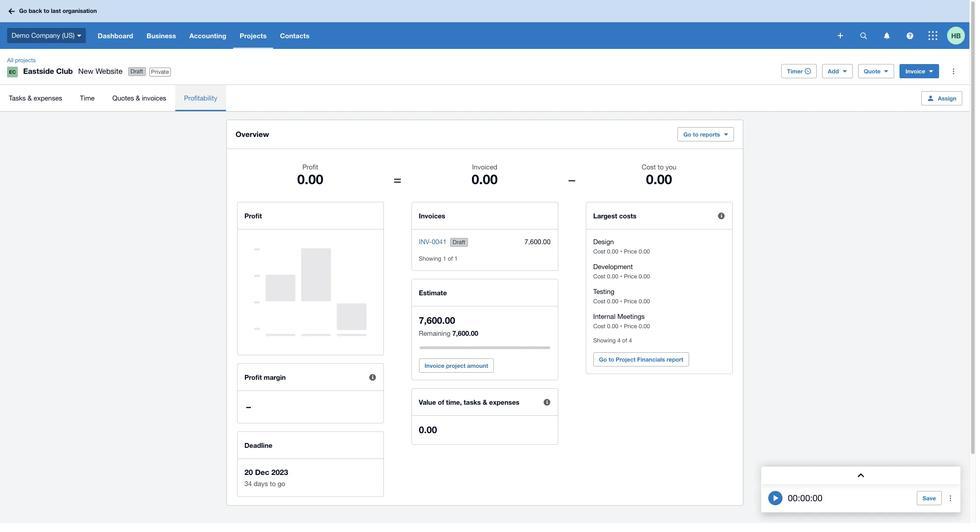 Task type: vqa. For each thing, say whether or not it's contained in the screenshot.
Price in the DESIGN COST 0.00 • PRICE 0.00
yes



Task type: locate. For each thing, give the bounding box(es) containing it.
go inside 'popup button'
[[684, 131, 692, 138]]

4 down internal meetings cost 0.00 • price 0.00
[[618, 337, 621, 344]]

1 vertical spatial go
[[684, 131, 692, 138]]

showing down inv-0041 link
[[419, 256, 442, 262]]

00:00:00
[[788, 493, 823, 504]]

profitability link
[[175, 85, 226, 111]]

showing down internal
[[594, 337, 616, 344]]

0 vertical spatial profit
[[303, 163, 318, 171]]

expenses down eastside club
[[34, 94, 62, 102]]

contacts
[[280, 32, 310, 40]]

1 vertical spatial profit
[[245, 212, 262, 220]]

0 vertical spatial 7,600.00
[[525, 238, 551, 246]]

0 horizontal spatial go
[[19, 7, 27, 14]]

1 vertical spatial more info image
[[538, 394, 556, 411]]

1 horizontal spatial more info image
[[713, 207, 731, 225]]

0 horizontal spatial expenses
[[34, 94, 62, 102]]

0 vertical spatial expenses
[[34, 94, 62, 102]]

demo
[[12, 31, 29, 39]]

2 horizontal spatial svg image
[[907, 32, 914, 39]]

0 vertical spatial of
[[448, 256, 453, 262]]

cost down testing
[[594, 298, 606, 305]]

go inside button
[[599, 356, 607, 363]]

no profit information available image
[[254, 239, 367, 346]]

0 horizontal spatial of
[[438, 398, 445, 406]]

& for quotes
[[136, 94, 140, 102]]

0 horizontal spatial 1
[[443, 256, 446, 262]]

dashboard link
[[91, 22, 140, 49]]

cost inside development cost 0.00 • price 0.00
[[594, 273, 606, 280]]

invoice button
[[900, 64, 940, 78]]

•
[[621, 248, 623, 255], [621, 273, 623, 280], [621, 298, 623, 305], [621, 323, 623, 330]]

of for 1
[[448, 256, 453, 262]]

banner containing hb
[[0, 0, 970, 49]]

2 price from the top
[[624, 273, 638, 280]]

design cost 0.00 • price 0.00
[[594, 238, 650, 255]]

to inside button
[[609, 356, 615, 363]]

1 • from the top
[[621, 248, 623, 255]]

cost inside design cost 0.00 • price 0.00
[[594, 248, 606, 255]]

svg image
[[884, 32, 890, 39], [907, 32, 914, 39], [77, 35, 81, 37]]

1 vertical spatial of
[[623, 337, 628, 344]]

price up development cost 0.00 • price 0.00
[[624, 248, 638, 255]]

draft
[[131, 68, 143, 75], [453, 239, 466, 246]]

assign button
[[922, 91, 963, 105]]

invoiced 0.00
[[472, 163, 498, 187]]

estimate
[[419, 289, 447, 297]]

1 horizontal spatial 4
[[629, 337, 632, 344]]

svg image up 'invoice' popup button
[[907, 32, 914, 39]]

back
[[29, 7, 42, 14]]

showing 1 of 1
[[419, 256, 458, 262]]

dec
[[255, 468, 269, 477]]

1 1 from the left
[[443, 256, 446, 262]]

1 horizontal spatial 1
[[455, 256, 458, 262]]

demo company (us) button
[[0, 22, 91, 49]]

7,600.00 for 7,600.00 remaining 7,600.00
[[419, 315, 456, 326]]

0 vertical spatial go
[[19, 7, 27, 14]]

expenses inside tasks & expenses link
[[34, 94, 62, 102]]

price down the development
[[624, 273, 638, 280]]

to
[[44, 7, 49, 14], [693, 131, 699, 138], [658, 163, 664, 171], [609, 356, 615, 363], [270, 480, 276, 488]]

quotes & invoices link
[[104, 85, 175, 111]]

1 4 from the left
[[618, 337, 621, 344]]

to for cost to you 0.00
[[658, 163, 664, 171]]

overview
[[236, 130, 269, 139]]

cost down design
[[594, 248, 606, 255]]

to left reports on the top
[[693, 131, 699, 138]]

0 vertical spatial invoice
[[906, 68, 926, 75]]

navigation
[[91, 22, 832, 49]]

go for go back to last organisation
[[19, 7, 27, 14]]

ec
[[9, 69, 16, 75]]

4 • from the top
[[621, 323, 623, 330]]

all projects link
[[4, 56, 39, 65]]

showing
[[419, 256, 442, 262], [594, 337, 616, 344]]

expenses
[[34, 94, 62, 102], [490, 398, 520, 406]]

2 horizontal spatial go
[[684, 131, 692, 138]]

3 price from the top
[[624, 298, 638, 305]]

price down the meetings
[[624, 323, 638, 330]]

1 horizontal spatial go
[[599, 356, 607, 363]]

navigation containing dashboard
[[91, 22, 832, 49]]

tasks & expenses link
[[0, 85, 71, 111]]

svg image up add 'popup button'
[[838, 33, 844, 38]]

time
[[80, 94, 95, 102]]

cost inside cost to you 0.00
[[642, 163, 656, 171]]

dashboard
[[98, 32, 133, 40]]

–
[[246, 402, 251, 413]]

eastside
[[23, 66, 54, 76]]

cost for development
[[594, 273, 606, 280]]

invoice project amount button
[[419, 359, 494, 373]]

showing for showing 1 of 1
[[419, 256, 442, 262]]

1 horizontal spatial invoice
[[906, 68, 926, 75]]

1 price from the top
[[624, 248, 638, 255]]

0 horizontal spatial svg image
[[77, 35, 81, 37]]

time link
[[71, 85, 104, 111]]

projects button
[[233, 22, 274, 49]]

to left you
[[658, 163, 664, 171]]

cost up testing
[[594, 273, 606, 280]]

to inside 'popup button'
[[693, 131, 699, 138]]

organisation
[[63, 7, 97, 14]]

3 • from the top
[[621, 298, 623, 305]]

accounting button
[[183, 22, 233, 49]]

cost down internal
[[594, 323, 606, 330]]

invoice inside 'button'
[[425, 362, 445, 370]]

cost to you 0.00
[[642, 163, 677, 187]]

go for go to project financials report
[[599, 356, 607, 363]]

2 • from the top
[[621, 273, 623, 280]]

1 horizontal spatial svg image
[[884, 32, 890, 39]]

to for go to reports
[[693, 131, 699, 138]]

go
[[19, 7, 27, 14], [684, 131, 692, 138], [599, 356, 607, 363]]

invoice left project
[[425, 362, 445, 370]]

0 horizontal spatial 4
[[618, 337, 621, 344]]

1 vertical spatial showing
[[594, 337, 616, 344]]

• inside "testing cost 0.00 • price 0.00"
[[621, 298, 623, 305]]

all
[[7, 57, 13, 64]]

business button
[[140, 22, 183, 49]]

cost
[[642, 163, 656, 171], [594, 248, 606, 255], [594, 273, 606, 280], [594, 298, 606, 305], [594, 323, 606, 330]]

0 horizontal spatial &
[[28, 94, 32, 102]]

2 vertical spatial of
[[438, 398, 445, 406]]

cost left you
[[642, 163, 656, 171]]

• up the meetings
[[621, 298, 623, 305]]

more info image for value of time, tasks & expenses
[[538, 394, 556, 411]]

more info image for largest costs
[[713, 207, 731, 225]]

cost for design
[[594, 248, 606, 255]]

to for go to project financials report
[[609, 356, 615, 363]]

svg image inside demo company (us) popup button
[[77, 35, 81, 37]]

invoice for invoice
[[906, 68, 926, 75]]

0 horizontal spatial invoice
[[425, 362, 445, 370]]

draft left private
[[131, 68, 143, 75]]

go for go to reports
[[684, 131, 692, 138]]

2 vertical spatial 7,600.00
[[453, 329, 479, 337]]

go back to last organisation
[[19, 7, 97, 14]]

price inside development cost 0.00 • price 0.00
[[624, 273, 638, 280]]

1 horizontal spatial draft
[[453, 239, 466, 246]]

more info image
[[713, 207, 731, 225], [538, 394, 556, 411]]

0 vertical spatial more info image
[[713, 207, 731, 225]]

price up the meetings
[[624, 298, 638, 305]]

cost inside "testing cost 0.00 • price 0.00"
[[594, 298, 606, 305]]

go left the 'back'
[[19, 7, 27, 14]]

svg image up quote popup button
[[884, 32, 890, 39]]

price for testing
[[624, 298, 638, 305]]

price inside "testing cost 0.00 • price 0.00"
[[624, 298, 638, 305]]

1 vertical spatial 7,600.00
[[419, 315, 456, 326]]

• up the development
[[621, 248, 623, 255]]

svg image right (us)
[[77, 35, 81, 37]]

tasks & expenses
[[9, 94, 62, 102]]

showing 4 of 4
[[594, 337, 632, 344]]

private
[[151, 69, 169, 75]]

0 horizontal spatial more info image
[[538, 394, 556, 411]]

2 horizontal spatial of
[[623, 337, 628, 344]]

svg image
[[8, 8, 15, 14], [929, 31, 938, 40], [861, 32, 867, 39], [838, 33, 844, 38]]

profitability
[[184, 94, 217, 102]]

invoice inside popup button
[[906, 68, 926, 75]]

0.00 inside cost to you 0.00
[[647, 171, 673, 187]]

company
[[31, 31, 60, 39]]

profit
[[303, 163, 318, 171], [245, 212, 262, 220], [245, 374, 262, 382]]

1
[[443, 256, 446, 262], [455, 256, 458, 262]]

0 vertical spatial showing
[[419, 256, 442, 262]]

1 vertical spatial invoice
[[425, 362, 445, 370]]

invoice up assign button
[[906, 68, 926, 75]]

svg image inside go back to last organisation link
[[8, 8, 15, 14]]

go left reports on the top
[[684, 131, 692, 138]]

to left project
[[609, 356, 615, 363]]

cost inside internal meetings cost 0.00 • price 0.00
[[594, 323, 606, 330]]

7,600.00
[[525, 238, 551, 246], [419, 315, 456, 326], [453, 329, 479, 337]]

profitability tab
[[175, 85, 226, 111]]

internal
[[594, 313, 616, 321]]

all projects
[[7, 57, 36, 64]]

• down the meetings
[[621, 323, 623, 330]]

quotes
[[112, 94, 134, 102]]

2 vertical spatial go
[[599, 356, 607, 363]]

remaining
[[419, 330, 451, 337]]

expenses right tasks
[[490, 398, 520, 406]]

4 price from the top
[[624, 323, 638, 330]]

invoice
[[906, 68, 926, 75], [425, 362, 445, 370]]

svg image left the 'back'
[[8, 8, 15, 14]]

banner
[[0, 0, 970, 49]]

profit inside profit 0.00
[[303, 163, 318, 171]]

showing for showing 4 of 4
[[594, 337, 616, 344]]

more options image
[[942, 490, 960, 508]]

• down the development
[[621, 273, 623, 280]]

design
[[594, 238, 614, 246]]

to inside cost to you 0.00
[[658, 163, 664, 171]]

price
[[624, 248, 638, 255], [624, 273, 638, 280], [624, 298, 638, 305], [624, 323, 638, 330]]

1 horizontal spatial &
[[136, 94, 140, 102]]

add
[[828, 68, 840, 75]]

profit margin
[[245, 374, 286, 382]]

go down 'showing 4 of 4'
[[599, 356, 607, 363]]

draft right "0041"
[[453, 239, 466, 246]]

price inside design cost 0.00 • price 0.00
[[624, 248, 638, 255]]

0 horizontal spatial draft
[[131, 68, 143, 75]]

profit for margin
[[245, 374, 262, 382]]

demo company (us)
[[12, 31, 75, 39]]

reports
[[701, 131, 721, 138]]

0 horizontal spatial showing
[[419, 256, 442, 262]]

0.00
[[298, 171, 324, 187], [472, 171, 498, 187], [647, 171, 673, 187], [608, 248, 619, 255], [639, 248, 650, 255], [608, 273, 619, 280], [639, 273, 650, 280], [608, 298, 619, 305], [639, 298, 650, 305], [608, 323, 619, 330], [639, 323, 650, 330], [419, 425, 437, 436]]

largest
[[594, 212, 618, 220]]

to left "go"
[[270, 480, 276, 488]]

tasks
[[9, 94, 26, 102]]

more info image
[[364, 369, 382, 386]]

• for testing
[[621, 298, 623, 305]]

4 up project
[[629, 337, 632, 344]]

1 horizontal spatial showing
[[594, 337, 616, 344]]

0041
[[432, 238, 447, 246]]

1 horizontal spatial of
[[448, 256, 453, 262]]

• inside development cost 0.00 • price 0.00
[[621, 273, 623, 280]]

club
[[56, 66, 73, 76]]

project
[[446, 362, 466, 370]]

go
[[278, 480, 285, 488]]

• inside internal meetings cost 0.00 • price 0.00
[[621, 323, 623, 330]]

2 vertical spatial profit
[[245, 374, 262, 382]]

1 vertical spatial expenses
[[490, 398, 520, 406]]

• inside design cost 0.00 • price 0.00
[[621, 248, 623, 255]]



Task type: describe. For each thing, give the bounding box(es) containing it.
1 horizontal spatial expenses
[[490, 398, 520, 406]]

save button
[[917, 492, 942, 506]]

price for development
[[624, 273, 638, 280]]

deadline
[[245, 442, 273, 450]]

−
[[568, 171, 576, 187]]

go to project financials report
[[599, 356, 684, 363]]

business
[[147, 32, 176, 40]]

0 vertical spatial draft
[[131, 68, 143, 75]]

20 dec 2023 34 days to go
[[245, 468, 288, 488]]

20
[[245, 468, 253, 477]]

more options image
[[945, 62, 963, 80]]

svg image up quote in the top of the page
[[861, 32, 867, 39]]

development cost 0.00 • price 0.00
[[594, 263, 650, 280]]

• for development
[[621, 273, 623, 280]]

add button
[[823, 64, 853, 78]]

amount
[[467, 362, 489, 370]]

price for design
[[624, 248, 638, 255]]

internal meetings cost 0.00 • price 0.00
[[594, 313, 650, 330]]

of for 4
[[623, 337, 628, 344]]

2023
[[272, 468, 288, 477]]

testing
[[594, 288, 615, 296]]

start timer image
[[769, 492, 783, 506]]

invoices
[[419, 212, 446, 220]]

to inside 20 dec 2023 34 days to go
[[270, 480, 276, 488]]

inv-
[[419, 238, 432, 246]]

1 vertical spatial draft
[[453, 239, 466, 246]]

largest costs
[[594, 212, 637, 220]]

inv-0041
[[419, 238, 447, 246]]

to left last
[[44, 7, 49, 14]]

tasks
[[464, 398, 481, 406]]

invoiced
[[472, 163, 498, 171]]

projects
[[15, 57, 36, 64]]

development
[[594, 263, 633, 271]]

quote button
[[859, 64, 895, 78]]

you
[[666, 163, 677, 171]]

new website
[[78, 67, 123, 76]]

inv-0041 link
[[419, 238, 447, 246]]

last
[[51, 7, 61, 14]]

• for design
[[621, 248, 623, 255]]

2 horizontal spatial &
[[483, 398, 488, 406]]

go to reports button
[[678, 127, 734, 142]]

accounting
[[189, 32, 227, 40]]

time,
[[446, 398, 462, 406]]

(us)
[[62, 31, 75, 39]]

quotes & invoices
[[112, 94, 166, 102]]

svg image left hb
[[929, 31, 938, 40]]

go back to last organisation link
[[5, 3, 102, 19]]

meetings
[[618, 313, 645, 321]]

website
[[96, 67, 123, 76]]

invoices
[[142, 94, 166, 102]]

& for tasks
[[28, 94, 32, 102]]

margin
[[264, 374, 286, 382]]

testing cost 0.00 • price 0.00
[[594, 288, 650, 305]]

go to reports
[[684, 131, 721, 138]]

eastside club
[[23, 66, 73, 76]]

timer
[[788, 68, 804, 75]]

assign
[[939, 95, 957, 102]]

7,600.00 remaining 7,600.00
[[419, 315, 479, 337]]

value
[[419, 398, 436, 406]]

profit 0.00
[[298, 163, 324, 187]]

invoice for invoice project amount
[[425, 362, 445, 370]]

profit for 0.00
[[303, 163, 318, 171]]

timer button
[[782, 64, 817, 78]]

contacts button
[[274, 22, 316, 49]]

7,600.00 for 7,600.00
[[525, 238, 551, 246]]

project
[[616, 356, 636, 363]]

quote
[[864, 68, 881, 75]]

=
[[394, 171, 402, 187]]

value of time, tasks & expenses
[[419, 398, 520, 406]]

price inside internal meetings cost 0.00 • price 0.00
[[624, 323, 638, 330]]

go to project financials report button
[[594, 353, 690, 367]]

financials
[[638, 356, 665, 363]]

cost for testing
[[594, 298, 606, 305]]

34
[[245, 480, 252, 488]]

report
[[667, 356, 684, 363]]

2 1 from the left
[[455, 256, 458, 262]]

new
[[78, 67, 94, 76]]

days
[[254, 480, 268, 488]]

2 4 from the left
[[629, 337, 632, 344]]

save
[[923, 495, 937, 502]]

projects
[[240, 32, 267, 40]]

hb button
[[948, 22, 970, 49]]

hb
[[952, 31, 962, 39]]



